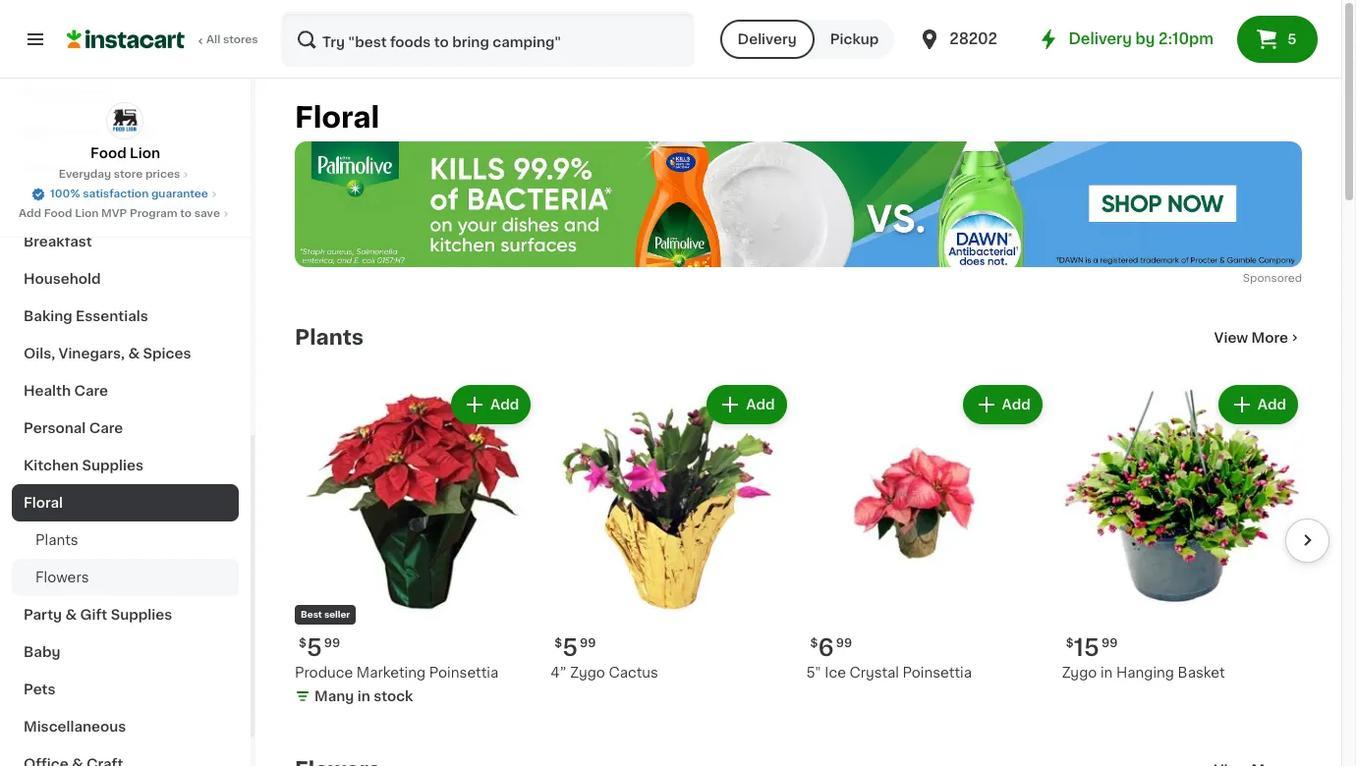 Task type: describe. For each thing, give the bounding box(es) containing it.
beer & cider link
[[12, 74, 239, 111]]

$ for 4"
[[555, 638, 562, 650]]

condiments
[[24, 160, 111, 174]]

health
[[24, 384, 71, 398]]

0 vertical spatial lion
[[130, 146, 160, 160]]

99 for in
[[1102, 638, 1118, 650]]

crystal
[[850, 667, 899, 681]]

delivery by 2:10pm
[[1069, 31, 1214, 46]]

15
[[1074, 637, 1100, 660]]

product group containing 6
[[807, 382, 1047, 684]]

$ for zygo
[[1066, 638, 1074, 650]]

everyday store prices link
[[59, 167, 192, 183]]

baking essentials
[[24, 310, 148, 323]]

floral link
[[12, 485, 239, 522]]

view more
[[1215, 331, 1289, 345]]

sauces
[[129, 160, 181, 174]]

1 vertical spatial supplies
[[111, 609, 172, 622]]

health care link
[[12, 373, 239, 410]]

2:10pm
[[1159, 31, 1214, 46]]

miscellaneous link
[[12, 709, 239, 746]]

food inside "link"
[[44, 208, 72, 219]]

floral inside floral link
[[24, 496, 63, 510]]

1 product group from the left
[[295, 382, 535, 711]]

add food lion mvp program to save link
[[19, 206, 232, 222]]

cactus
[[609, 667, 659, 681]]

food lion logo image
[[107, 102, 144, 140]]

spo
[[1243, 273, 1265, 284]]

baking
[[24, 310, 72, 323]]

100%
[[50, 189, 80, 200]]

oils, vinegars, & spices
[[24, 347, 191, 361]]

best seller
[[301, 611, 350, 620]]

delivery button
[[720, 20, 815, 59]]

delivery for delivery by 2:10pm
[[1069, 31, 1132, 46]]

dry goods & pasta
[[24, 123, 158, 137]]

$ 15 99
[[1066, 637, 1118, 660]]

by
[[1136, 31, 1155, 46]]

in for many
[[358, 690, 370, 704]]

gift
[[80, 609, 107, 622]]

28202
[[950, 31, 998, 46]]

0 vertical spatial plants
[[295, 327, 364, 348]]

personal
[[24, 422, 86, 435]]

100% satisfaction guarantee button
[[31, 183, 220, 203]]

5" ice crystal poinsettia
[[807, 667, 972, 681]]

view
[[1215, 331, 1249, 345]]

personal care
[[24, 422, 123, 435]]

food lion link
[[90, 102, 160, 163]]

kitchen supplies
[[24, 459, 144, 473]]

basket
[[1178, 667, 1225, 681]]

care for health care
[[74, 384, 108, 398]]

4"
[[551, 667, 567, 681]]

baby link
[[12, 634, 239, 671]]

add button for 4" zygo cactus
[[709, 387, 785, 423]]

$ for 5"
[[811, 638, 818, 650]]

soups
[[148, 198, 193, 211]]

zygo in hanging basket
[[1062, 667, 1225, 681]]

service type group
[[720, 20, 895, 59]]

5 for produce marketing poinsettia
[[307, 637, 322, 660]]

goods for dry
[[53, 123, 100, 137]]

prices
[[145, 169, 180, 180]]

dry goods & pasta link
[[12, 111, 239, 148]]

food lion
[[90, 146, 160, 160]]

beer
[[24, 86, 57, 99]]

miscellaneous
[[24, 721, 126, 734]]

5 inside button
[[1288, 32, 1297, 46]]

everyday store prices
[[59, 169, 180, 180]]

pickup
[[830, 32, 879, 46]]

instacart logo image
[[67, 28, 185, 51]]

canned goods & soups
[[24, 198, 193, 211]]

1 horizontal spatial food
[[90, 146, 126, 160]]

dry
[[24, 123, 49, 137]]

seller
[[324, 611, 350, 620]]

nsored
[[1265, 273, 1303, 284]]

2 poinsettia from the left
[[903, 667, 972, 681]]

5 button
[[1238, 16, 1318, 63]]

5"
[[807, 667, 822, 681]]

Search field
[[283, 14, 693, 65]]

canned goods & soups link
[[12, 186, 239, 223]]

satisfaction
[[83, 189, 149, 200]]

product group containing 15
[[1062, 382, 1303, 684]]

add for zygo
[[1258, 398, 1287, 412]]

more
[[1252, 331, 1289, 345]]

pasta
[[118, 123, 158, 137]]

guarantee
[[151, 189, 208, 200]]

household link
[[12, 261, 239, 298]]

flowers link
[[12, 559, 239, 597]]

ice
[[825, 667, 846, 681]]

$ 6 99
[[811, 637, 852, 660]]

condiments & sauces link
[[12, 148, 239, 186]]

all stores link
[[67, 12, 260, 67]]

kitchen
[[24, 459, 79, 473]]

add for produce
[[491, 398, 519, 412]]

6
[[818, 637, 834, 660]]

marketing
[[357, 667, 426, 681]]

28202 button
[[918, 12, 1036, 67]]

• sponsored: ultra palmolive® antibacterial kills 99% of bacteria* on your dishes and kitchen surfaces vs. dawn® antibacterial does not**. *staph aureus, salmonella enterica, and e. coli 0157:h7 **dawn is a registered trademark of procter & gamble company. image
[[295, 142, 1303, 268]]



Task type: vqa. For each thing, say whether or not it's contained in the screenshot.
PROTEIN, to the left
no



Task type: locate. For each thing, give the bounding box(es) containing it.
None search field
[[281, 12, 695, 67]]

food down 100%
[[44, 208, 72, 219]]

all
[[206, 34, 220, 45]]

$ up "4""
[[555, 638, 562, 650]]

poinsettia right marketing
[[429, 667, 499, 681]]

lion left mvp
[[75, 208, 99, 219]]

stores
[[223, 34, 258, 45]]

0 horizontal spatial plants
[[35, 534, 78, 548]]

best
[[301, 611, 322, 620]]

vinegars,
[[59, 347, 125, 361]]

0 horizontal spatial floral
[[24, 496, 63, 510]]

1 99 from the left
[[324, 638, 340, 650]]

$ 5 99 for 4"
[[555, 637, 596, 660]]

condiments & sauces
[[24, 160, 181, 174]]

item carousel region
[[295, 374, 1330, 728]]

add button for produce marketing poinsettia
[[453, 387, 529, 423]]

1 vertical spatial in
[[358, 690, 370, 704]]

99 inside "$ 6 99"
[[836, 638, 852, 650]]

1 horizontal spatial delivery
[[1069, 31, 1132, 46]]

1 vertical spatial care
[[89, 422, 123, 435]]

99 for ice
[[836, 638, 852, 650]]

plants link
[[295, 326, 364, 350], [12, 522, 239, 559]]

lion down pasta
[[130, 146, 160, 160]]

health care
[[24, 384, 108, 398]]

zygo down 15
[[1062, 667, 1097, 681]]

beer & cider
[[24, 86, 114, 99]]

$ inside $ 15 99
[[1066, 638, 1074, 650]]

$ 5 99 for produce
[[299, 637, 340, 660]]

0 vertical spatial floral
[[295, 103, 380, 132]]

3 $ from the left
[[811, 638, 818, 650]]

food
[[90, 146, 126, 160], [44, 208, 72, 219]]

0 vertical spatial food
[[90, 146, 126, 160]]

$ down best
[[299, 638, 307, 650]]

produce
[[295, 667, 353, 681]]

1 vertical spatial lion
[[75, 208, 99, 219]]

$ for produce
[[299, 638, 307, 650]]

in down $ 15 99
[[1101, 667, 1113, 681]]

cider
[[75, 86, 114, 99]]

$ 5 99 up "produce"
[[299, 637, 340, 660]]

care for personal care
[[89, 422, 123, 435]]

$ inside "$ 6 99"
[[811, 638, 818, 650]]

delivery by 2:10pm link
[[1037, 28, 1214, 51]]

0 horizontal spatial $ 5 99
[[299, 637, 340, 660]]

100% satisfaction guarantee
[[50, 189, 208, 200]]

2 zygo from the left
[[1062, 667, 1097, 681]]

1 poinsettia from the left
[[429, 667, 499, 681]]

1 horizontal spatial lion
[[130, 146, 160, 160]]

1 horizontal spatial floral
[[295, 103, 380, 132]]

99 down "seller"
[[324, 638, 340, 650]]

care down vinegars,
[[74, 384, 108, 398]]

0 horizontal spatial plants link
[[12, 522, 239, 559]]

1 horizontal spatial 5
[[562, 637, 578, 660]]

0 horizontal spatial in
[[358, 690, 370, 704]]

poinsettia
[[429, 667, 499, 681], [903, 667, 972, 681]]

delivery
[[1069, 31, 1132, 46], [738, 32, 797, 46]]

goods for canned
[[83, 198, 130, 211]]

0 vertical spatial in
[[1101, 667, 1113, 681]]

add food lion mvp program to save
[[19, 208, 220, 219]]

1 horizontal spatial zygo
[[1062, 667, 1097, 681]]

$ 5 99
[[299, 637, 340, 660], [555, 637, 596, 660]]

add button for 5" ice crystal poinsettia
[[965, 387, 1041, 423]]

99 right 15
[[1102, 638, 1118, 650]]

0 horizontal spatial 5
[[307, 637, 322, 660]]

supplies down personal care link
[[82, 459, 144, 473]]

add inside "link"
[[19, 208, 41, 219]]

oils, vinegars, & spices link
[[12, 335, 239, 373]]

3 product group from the left
[[807, 382, 1047, 684]]

baby
[[24, 646, 60, 660]]

& inside 'link'
[[133, 198, 145, 211]]

99 for zygo
[[580, 638, 596, 650]]

everyday
[[59, 169, 111, 180]]

0 vertical spatial supplies
[[82, 459, 144, 473]]

0 vertical spatial plants link
[[295, 326, 364, 350]]

1 horizontal spatial plants
[[295, 327, 364, 348]]

store
[[114, 169, 143, 180]]

household
[[24, 272, 101, 286]]

breakfast link
[[12, 223, 239, 261]]

2 add button from the left
[[709, 387, 785, 423]]

personal care link
[[12, 410, 239, 447]]

breakfast
[[24, 235, 92, 249]]

delivery inside button
[[738, 32, 797, 46]]

many in stock
[[315, 690, 413, 704]]

poinsettia right crystal
[[903, 667, 972, 681]]

1 vertical spatial goods
[[83, 198, 130, 211]]

4 $ from the left
[[1066, 638, 1074, 650]]

3 add button from the left
[[965, 387, 1041, 423]]

in for zygo
[[1101, 667, 1113, 681]]

2 $ from the left
[[555, 638, 562, 650]]

care
[[74, 384, 108, 398], [89, 422, 123, 435]]

$ up "zygo in hanging basket"
[[1066, 638, 1074, 650]]

to
[[180, 208, 192, 219]]

pickup button
[[815, 20, 895, 59]]

3 99 from the left
[[836, 638, 852, 650]]

hanging
[[1117, 667, 1175, 681]]

supplies up baby link
[[111, 609, 172, 622]]

all stores
[[206, 34, 258, 45]]

4 add button from the left
[[1221, 387, 1297, 423]]

1 vertical spatial plants link
[[12, 522, 239, 559]]

99 up 4" zygo cactus on the left of page
[[580, 638, 596, 650]]

1 vertical spatial plants
[[35, 534, 78, 548]]

1 vertical spatial food
[[44, 208, 72, 219]]

2 product group from the left
[[551, 382, 791, 684]]

produce marketing poinsettia
[[295, 667, 499, 681]]

$
[[299, 638, 307, 650], [555, 638, 562, 650], [811, 638, 818, 650], [1066, 638, 1074, 650]]

5 for 4" zygo cactus
[[562, 637, 578, 660]]

99 inside $ 15 99
[[1102, 638, 1118, 650]]

add
[[19, 208, 41, 219], [491, 398, 519, 412], [746, 398, 775, 412], [1002, 398, 1031, 412], [1258, 398, 1287, 412]]

pets link
[[12, 671, 239, 709]]

product group
[[295, 382, 535, 711], [551, 382, 791, 684], [807, 382, 1047, 684], [1062, 382, 1303, 684]]

in left stock
[[358, 690, 370, 704]]

1 horizontal spatial plants link
[[295, 326, 364, 350]]

1 $ 5 99 from the left
[[299, 637, 340, 660]]

pets
[[24, 683, 56, 697]]

2 99 from the left
[[580, 638, 596, 650]]

zygo
[[570, 667, 605, 681], [1062, 667, 1097, 681]]

mvp
[[101, 208, 127, 219]]

goods
[[53, 123, 100, 137], [83, 198, 130, 211]]

delivery left pickup button
[[738, 32, 797, 46]]

2 horizontal spatial 5
[[1288, 32, 1297, 46]]

2 $ 5 99 from the left
[[555, 637, 596, 660]]

add for 5"
[[1002, 398, 1031, 412]]

1 horizontal spatial $ 5 99
[[555, 637, 596, 660]]

goods inside 'link'
[[83, 198, 130, 211]]

spices
[[143, 347, 191, 361]]

add button
[[453, 387, 529, 423], [709, 387, 785, 423], [965, 387, 1041, 423], [1221, 387, 1297, 423]]

delivery left by at the top right of page
[[1069, 31, 1132, 46]]

supplies
[[82, 459, 144, 473], [111, 609, 172, 622]]

0 horizontal spatial poinsettia
[[429, 667, 499, 681]]

1 horizontal spatial poinsettia
[[903, 667, 972, 681]]

canned
[[24, 198, 79, 211]]

lion inside "link"
[[75, 208, 99, 219]]

floral
[[295, 103, 380, 132], [24, 496, 63, 510]]

program
[[130, 208, 177, 219]]

99 for marketing
[[324, 638, 340, 650]]

zygo right "4""
[[570, 667, 605, 681]]

99
[[324, 638, 340, 650], [580, 638, 596, 650], [836, 638, 852, 650], [1102, 638, 1118, 650]]

&
[[60, 86, 72, 99], [103, 123, 115, 137], [114, 160, 126, 174], [133, 198, 145, 211], [128, 347, 140, 361], [65, 609, 77, 622]]

add button for zygo in hanging basket
[[1221, 387, 1297, 423]]

0 horizontal spatial food
[[44, 208, 72, 219]]

plants
[[295, 327, 364, 348], [35, 534, 78, 548]]

party
[[24, 609, 62, 622]]

1 $ from the left
[[299, 638, 307, 650]]

$ 5 99 up "4""
[[555, 637, 596, 660]]

0 vertical spatial care
[[74, 384, 108, 398]]

0 horizontal spatial zygo
[[570, 667, 605, 681]]

oils,
[[24, 347, 55, 361]]

food up everyday store prices
[[90, 146, 126, 160]]

lion
[[130, 146, 160, 160], [75, 208, 99, 219]]

0 vertical spatial goods
[[53, 123, 100, 137]]

delivery for delivery
[[738, 32, 797, 46]]

kitchen supplies link
[[12, 447, 239, 485]]

99 right 6
[[836, 638, 852, 650]]

$ up the '5"' at the bottom right of the page
[[811, 638, 818, 650]]

4" zygo cactus
[[551, 667, 659, 681]]

many
[[315, 690, 354, 704]]

4 product group from the left
[[1062, 382, 1303, 684]]

1 vertical spatial floral
[[24, 496, 63, 510]]

4 99 from the left
[[1102, 638, 1118, 650]]

1 add button from the left
[[453, 387, 529, 423]]

0 horizontal spatial lion
[[75, 208, 99, 219]]

baking essentials link
[[12, 298, 239, 335]]

5
[[1288, 32, 1297, 46], [307, 637, 322, 660], [562, 637, 578, 660]]

1 zygo from the left
[[570, 667, 605, 681]]

0 horizontal spatial delivery
[[738, 32, 797, 46]]

care up kitchen supplies link
[[89, 422, 123, 435]]

essentials
[[76, 310, 148, 323]]

party & gift supplies
[[24, 609, 172, 622]]

flowers
[[35, 571, 89, 585]]

1 horizontal spatial in
[[1101, 667, 1113, 681]]

add for 4"
[[746, 398, 775, 412]]

party & gift supplies link
[[12, 597, 239, 634]]



